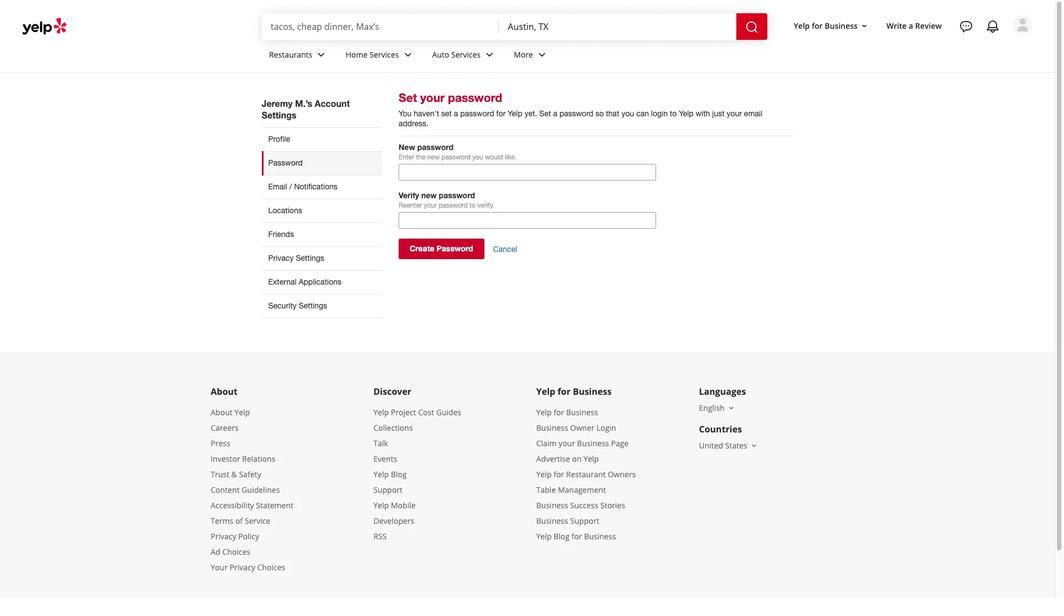 Task type: vqa. For each thing, say whether or not it's contained in the screenshot.
Email Notification Settings
no



Task type: locate. For each thing, give the bounding box(es) containing it.
mobile
[[391, 500, 416, 511]]

1 vertical spatial you
[[473, 153, 484, 161]]

like.
[[505, 153, 517, 161]]

security
[[268, 301, 297, 310]]

0 horizontal spatial yelp for business
[[537, 386, 612, 398]]

1 vertical spatial password
[[437, 244, 474, 253]]

&
[[231, 469, 237, 480]]

0 vertical spatial to
[[670, 109, 677, 118]]

a right set
[[454, 109, 458, 118]]

24 chevron down v2 image left auto
[[401, 48, 415, 61]]

new right the
[[428, 153, 440, 161]]

collections link
[[374, 423, 413, 433]]

set right yet. at the top
[[540, 109, 551, 118]]

0 vertical spatial 16 chevron down v2 image
[[860, 21, 869, 30]]

yelp up careers link
[[235, 407, 250, 418]]

accessibility statement link
[[211, 500, 294, 511]]

16 chevron down v2 image inside yelp for business button
[[860, 21, 869, 30]]

2 vertical spatial settings
[[299, 301, 327, 310]]

support down success
[[571, 516, 600, 526]]

blog up support link
[[391, 469, 407, 480]]

1 horizontal spatial support
[[571, 516, 600, 526]]

terms
[[211, 516, 234, 526]]

blog down business support link
[[554, 531, 570, 542]]

0 vertical spatial settings
[[262, 110, 297, 120]]

your up advertise on yelp link
[[559, 438, 576, 449]]

0 horizontal spatial 16 chevron down v2 image
[[750, 441, 759, 450]]

0 horizontal spatial choices
[[222, 547, 251, 557]]

16 chevron down v2 image left write
[[860, 21, 869, 30]]

1 horizontal spatial 16 chevron down v2 image
[[860, 21, 869, 30]]

create password
[[410, 244, 474, 253]]

none field find
[[271, 21, 491, 33]]

restaurants link
[[260, 40, 337, 72]]

you inside new password enter the new password you would like.
[[473, 153, 484, 161]]

yelp inside button
[[794, 20, 810, 31]]

your up haven't
[[420, 91, 445, 105]]

privacy down ad choices "link"
[[230, 562, 255, 573]]

3 24 chevron down v2 image from the left
[[536, 48, 549, 61]]

external applications link
[[262, 270, 382, 294]]

talk
[[374, 438, 388, 449]]

yelp down support link
[[374, 500, 389, 511]]

Verify new password password field
[[399, 212, 657, 229]]

ad
[[211, 547, 220, 557]]

0 vertical spatial support
[[374, 485, 403, 495]]

business owner login link
[[537, 423, 617, 433]]

0 horizontal spatial support
[[374, 485, 403, 495]]

about yelp link
[[211, 407, 250, 418]]

0 vertical spatial new
[[428, 153, 440, 161]]

1 horizontal spatial you
[[622, 109, 635, 118]]

services
[[370, 49, 399, 60], [452, 49, 481, 60]]

1 horizontal spatial 24 chevron down v2 image
[[401, 48, 415, 61]]

yelp up claim
[[537, 407, 552, 418]]

0 horizontal spatial 24 chevron down v2 image
[[315, 48, 328, 61]]

yelp for business link
[[537, 407, 599, 418]]

choices down policy
[[257, 562, 285, 573]]

with
[[696, 109, 711, 118]]

blog inside yelp for business business owner login claim your business page advertise on yelp yelp for restaurant owners table management business success stories business support yelp blog for business
[[554, 531, 570, 542]]

to left verify.
[[470, 202, 476, 209]]

0 vertical spatial set
[[399, 91, 417, 105]]

new
[[428, 153, 440, 161], [422, 191, 437, 200]]

1 24 chevron down v2 image from the left
[[315, 48, 328, 61]]

owner
[[571, 423, 595, 433]]

jeremy m.'s account settings
[[262, 98, 350, 120]]

password up / at the top left of page
[[268, 158, 303, 167]]

notifications image
[[987, 20, 1000, 33]]

yelp up "table"
[[537, 469, 552, 480]]

16 chevron down v2 image
[[860, 21, 869, 30], [750, 441, 759, 450]]

None search field
[[262, 13, 770, 40]]

0 horizontal spatial blog
[[391, 469, 407, 480]]

privacy down the terms
[[211, 531, 236, 542]]

set
[[442, 109, 452, 118]]

1 horizontal spatial blog
[[554, 531, 570, 542]]

login
[[652, 109, 668, 118]]

privacy
[[268, 254, 294, 263], [211, 531, 236, 542], [230, 562, 255, 573]]

1 services from the left
[[370, 49, 399, 60]]

blog
[[391, 469, 407, 480], [554, 531, 570, 542]]

1 none field from the left
[[271, 21, 491, 33]]

business
[[825, 20, 858, 31], [573, 386, 612, 398], [567, 407, 599, 418], [537, 423, 569, 433], [578, 438, 609, 449], [537, 500, 569, 511], [537, 516, 569, 526], [584, 531, 616, 542]]

owners
[[608, 469, 636, 480]]

yelp for business inside button
[[794, 20, 858, 31]]

1 vertical spatial about
[[211, 407, 233, 418]]

1 vertical spatial support
[[571, 516, 600, 526]]

16 chevron down v2 image inside united states popup button
[[750, 441, 759, 450]]

privacy settings
[[268, 254, 324, 263]]

0 horizontal spatial services
[[370, 49, 399, 60]]

1 horizontal spatial yelp for business
[[794, 20, 858, 31]]

yelp down business support link
[[537, 531, 552, 542]]

24 chevron down v2 image right restaurants at the left top
[[315, 48, 328, 61]]

0 vertical spatial you
[[622, 109, 635, 118]]

none field up business categories element
[[508, 21, 728, 33]]

locations link
[[262, 199, 382, 223]]

yelp project cost guides link
[[374, 407, 462, 418]]

security settings link
[[262, 294, 382, 319]]

password right create
[[437, 244, 474, 253]]

ad choices link
[[211, 547, 251, 557]]

1 vertical spatial settings
[[296, 254, 324, 263]]

None field
[[271, 21, 491, 33], [508, 21, 728, 33]]

more
[[514, 49, 533, 60]]

yelp for restaurant owners link
[[537, 469, 636, 480]]

0 vertical spatial yelp for business
[[794, 20, 858, 31]]

0 horizontal spatial none field
[[271, 21, 491, 33]]

password inside button
[[437, 244, 474, 253]]

24 chevron down v2 image inside more 'link'
[[536, 48, 549, 61]]

yelp
[[794, 20, 810, 31], [508, 109, 523, 118], [679, 109, 694, 118], [537, 386, 556, 398], [235, 407, 250, 418], [374, 407, 389, 418], [537, 407, 552, 418], [584, 454, 599, 464], [374, 469, 389, 480], [537, 469, 552, 480], [374, 500, 389, 511], [537, 531, 552, 542]]

just
[[713, 109, 725, 118]]

password
[[268, 158, 303, 167], [437, 244, 474, 253]]

you left would
[[473, 153, 484, 161]]

safety
[[239, 469, 261, 480]]

about up about yelp link
[[211, 386, 238, 398]]

services left 24 chevron down v2 icon
[[452, 49, 481, 60]]

claim your business page link
[[537, 438, 629, 449]]

to right login
[[670, 109, 677, 118]]

1 vertical spatial new
[[422, 191, 437, 200]]

0 horizontal spatial you
[[473, 153, 484, 161]]

cost
[[418, 407, 434, 418]]

2 horizontal spatial 24 chevron down v2 image
[[536, 48, 549, 61]]

2 services from the left
[[452, 49, 481, 60]]

24 chevron down v2 image inside home services link
[[401, 48, 415, 61]]

24 chevron down v2 image
[[483, 48, 496, 61]]

yelp inside about yelp careers press investor relations trust & safety content guidelines accessibility statement terms of service privacy policy ad choices your privacy choices
[[235, 407, 250, 418]]

Find text field
[[271, 21, 491, 33]]

password left verify.
[[439, 202, 468, 209]]

you left the can
[[622, 109, 635, 118]]

24 chevron down v2 image right 'more'
[[536, 48, 549, 61]]

about inside about yelp careers press investor relations trust & safety content guidelines accessibility statement terms of service privacy policy ad choices your privacy choices
[[211, 407, 233, 418]]

support inside yelp project cost guides collections talk events yelp blog support yelp mobile developers rss
[[374, 485, 403, 495]]

email / notifications link
[[262, 175, 382, 199]]

services right home
[[370, 49, 399, 60]]

yelp up 'yelp for business' link
[[537, 386, 556, 398]]

can
[[637, 109, 649, 118]]

trust & safety link
[[211, 469, 261, 480]]

2 none field from the left
[[508, 21, 728, 33]]

none field up home services
[[271, 21, 491, 33]]

project
[[391, 407, 416, 418]]

password link
[[262, 151, 382, 175]]

friends link
[[262, 223, 382, 247]]

16 chevron down v2 image right states
[[750, 441, 759, 450]]

1 vertical spatial privacy
[[211, 531, 236, 542]]

settings down jeremy
[[262, 110, 297, 120]]

1 vertical spatial choices
[[257, 562, 285, 573]]

1 about from the top
[[211, 386, 238, 398]]

1 vertical spatial blog
[[554, 531, 570, 542]]

to inside the verify new password reenter your password to verify.
[[470, 202, 476, 209]]

settings for security
[[299, 301, 327, 310]]

external
[[268, 278, 297, 286]]

set up you
[[399, 91, 417, 105]]

new right verify
[[422, 191, 437, 200]]

1 vertical spatial 16 chevron down v2 image
[[750, 441, 759, 450]]

1 vertical spatial to
[[470, 202, 476, 209]]

2 24 chevron down v2 image from the left
[[401, 48, 415, 61]]

yelp right search 'icon'
[[794, 20, 810, 31]]

2 about from the top
[[211, 407, 233, 418]]

yelp right on at the bottom right
[[584, 454, 599, 464]]

your right reenter
[[424, 202, 437, 209]]

1 horizontal spatial choices
[[257, 562, 285, 573]]

home services
[[346, 49, 399, 60]]

1 horizontal spatial a
[[554, 109, 558, 118]]

settings for privacy
[[296, 254, 324, 263]]

choices down privacy policy link on the bottom left of the page
[[222, 547, 251, 557]]

0 vertical spatial choices
[[222, 547, 251, 557]]

password up the
[[418, 142, 454, 152]]

you
[[622, 109, 635, 118], [473, 153, 484, 161]]

investor
[[211, 454, 240, 464]]

developers link
[[374, 516, 415, 526]]

settings down applications
[[299, 301, 327, 310]]

1 horizontal spatial services
[[452, 49, 481, 60]]

24 chevron down v2 image
[[315, 48, 328, 61], [401, 48, 415, 61], [536, 48, 549, 61]]

24 chevron down v2 image inside restaurants link
[[315, 48, 328, 61]]

table
[[537, 485, 556, 495]]

home
[[346, 49, 368, 60]]

account
[[315, 98, 350, 109]]

0 vertical spatial blog
[[391, 469, 407, 480]]

english button
[[700, 403, 736, 413]]

a right write
[[909, 20, 914, 31]]

16 chevron down v2 image for united states
[[750, 441, 759, 450]]

1 horizontal spatial set
[[540, 109, 551, 118]]

settings up external applications
[[296, 254, 324, 263]]

discover
[[374, 386, 412, 398]]

about up careers link
[[211, 407, 233, 418]]

your privacy choices link
[[211, 562, 285, 573]]

1 horizontal spatial password
[[437, 244, 474, 253]]

reenter
[[399, 202, 422, 209]]

privacy down the "friends"
[[268, 254, 294, 263]]

a right yet. at the top
[[554, 109, 558, 118]]

your
[[211, 562, 228, 573]]

about for about
[[211, 386, 238, 398]]

0 vertical spatial about
[[211, 386, 238, 398]]

about yelp careers press investor relations trust & safety content guidelines accessibility statement terms of service privacy policy ad choices your privacy choices
[[211, 407, 294, 573]]

relations
[[242, 454, 276, 464]]

about
[[211, 386, 238, 398], [211, 407, 233, 418]]

yelp for business business owner login claim your business page advertise on yelp yelp for restaurant owners table management business success stories business support yelp blog for business
[[537, 407, 636, 542]]

more link
[[505, 40, 558, 72]]

0 horizontal spatial to
[[470, 202, 476, 209]]

to
[[670, 109, 677, 118], [470, 202, 476, 209]]

1 vertical spatial set
[[540, 109, 551, 118]]

0 horizontal spatial password
[[268, 158, 303, 167]]

1 horizontal spatial to
[[670, 109, 677, 118]]

support down yelp blog link
[[374, 485, 403, 495]]

restaurant
[[567, 469, 606, 480]]

friends
[[268, 230, 294, 239]]

1 horizontal spatial none field
[[508, 21, 728, 33]]

of
[[236, 516, 243, 526]]

security settings
[[268, 301, 327, 310]]

trust
[[211, 469, 229, 480]]

settings
[[262, 110, 297, 120], [296, 254, 324, 263], [299, 301, 327, 310]]



Task type: describe. For each thing, give the bounding box(es) containing it.
you inside set your password you haven't set a password for yelp yet. set a password so that you can login to yelp with just your email address.
[[622, 109, 635, 118]]

0 vertical spatial password
[[268, 158, 303, 167]]

review
[[916, 20, 942, 31]]

rss link
[[374, 531, 387, 542]]

24 chevron down v2 image for restaurants
[[315, 48, 328, 61]]

2 horizontal spatial a
[[909, 20, 914, 31]]

set your password you haven't set a password for yelp yet. set a password so that you can login to yelp with just your email address.
[[399, 91, 763, 128]]

New password password field
[[399, 164, 657, 181]]

united states
[[700, 440, 748, 451]]

business inside button
[[825, 20, 858, 31]]

write a review
[[887, 20, 942, 31]]

24 chevron down v2 image for home services
[[401, 48, 415, 61]]

email / notifications
[[268, 182, 338, 191]]

success
[[571, 500, 599, 511]]

developers
[[374, 516, 415, 526]]

home services link
[[337, 40, 424, 72]]

password down new password enter the new password you would like.
[[439, 191, 475, 200]]

to inside set your password you haven't set a password for yelp yet. set a password so that you can login to yelp with just your email address.
[[670, 109, 677, 118]]

privacy settings link
[[262, 247, 382, 270]]

yelp up collections link
[[374, 407, 389, 418]]

content
[[211, 485, 240, 495]]

0 vertical spatial privacy
[[268, 254, 294, 263]]

Near text field
[[508, 21, 728, 33]]

16 chevron down v2 image for yelp for business
[[860, 21, 869, 30]]

states
[[726, 440, 748, 451]]

auto services
[[432, 49, 481, 60]]

password left so
[[560, 109, 594, 118]]

yelp project cost guides collections talk events yelp blog support yelp mobile developers rss
[[374, 407, 462, 542]]

yelp left yet. at the top
[[508, 109, 523, 118]]

auto
[[432, 49, 450, 60]]

on
[[572, 454, 582, 464]]

2 vertical spatial privacy
[[230, 562, 255, 573]]

collections
[[374, 423, 413, 433]]

languages
[[700, 386, 747, 398]]

events
[[374, 454, 397, 464]]

user actions element
[[785, 14, 1049, 82]]

services for auto services
[[452, 49, 481, 60]]

statement
[[256, 500, 294, 511]]

yelp mobile link
[[374, 500, 416, 511]]

policy
[[238, 531, 259, 542]]

search image
[[746, 20, 759, 34]]

locations
[[268, 206, 302, 215]]

password right the
[[442, 153, 471, 161]]

guides
[[436, 407, 462, 418]]

advertise on yelp link
[[537, 454, 599, 464]]

management
[[558, 485, 606, 495]]

your inside yelp for business business owner login claim your business page advertise on yelp yelp for restaurant owners table management business success stories business support yelp blog for business
[[559, 438, 576, 449]]

password up set
[[448, 91, 503, 105]]

new inside the verify new password reenter your password to verify.
[[422, 191, 437, 200]]

verify new password reenter your password to verify.
[[399, 191, 495, 209]]

table management link
[[537, 485, 606, 495]]

business categories element
[[260, 40, 1033, 72]]

notifications
[[294, 182, 338, 191]]

jeremy m. image
[[1013, 15, 1033, 35]]

your inside the verify new password reenter your password to verify.
[[424, 202, 437, 209]]

0 horizontal spatial set
[[399, 91, 417, 105]]

yelp left with
[[679, 109, 694, 118]]

support inside yelp for business business owner login claim your business page advertise on yelp yelp for restaurant owners table management business success stories business support yelp blog for business
[[571, 516, 600, 526]]

applications
[[299, 278, 342, 286]]

verify.
[[478, 202, 495, 209]]

privacy policy link
[[211, 531, 259, 542]]

yelp blog for business link
[[537, 531, 616, 542]]

united
[[700, 440, 724, 451]]

yelp for business button
[[790, 16, 874, 36]]

messages image
[[960, 20, 974, 33]]

press
[[211, 438, 230, 449]]

the
[[416, 153, 426, 161]]

you
[[399, 109, 412, 118]]

talk link
[[374, 438, 388, 449]]

haven't
[[414, 109, 439, 118]]

m.'s
[[295, 98, 312, 109]]

for inside button
[[812, 20, 823, 31]]

careers link
[[211, 423, 239, 433]]

24 chevron down v2 image for more
[[536, 48, 549, 61]]

profile
[[268, 135, 290, 144]]

16 chevron down v2 image
[[727, 404, 736, 413]]

so
[[596, 109, 604, 118]]

1 vertical spatial yelp for business
[[537, 386, 612, 398]]

jeremy
[[262, 98, 293, 109]]

profile link
[[262, 127, 382, 151]]

careers
[[211, 423, 239, 433]]

verify
[[399, 191, 419, 200]]

new
[[399, 142, 415, 152]]

about for about yelp careers press investor relations trust & safety content guidelines accessibility statement terms of service privacy policy ad choices your privacy choices
[[211, 407, 233, 418]]

investor relations link
[[211, 454, 276, 464]]

0 horizontal spatial a
[[454, 109, 458, 118]]

create password button
[[399, 239, 485, 259]]

login
[[597, 423, 617, 433]]

password right set
[[461, 109, 494, 118]]

events link
[[374, 454, 397, 464]]

business support link
[[537, 516, 600, 526]]

new inside new password enter the new password you would like.
[[428, 153, 440, 161]]

services for home services
[[370, 49, 399, 60]]

press link
[[211, 438, 230, 449]]

write a review link
[[883, 16, 947, 36]]

blog inside yelp project cost guides collections talk events yelp blog support yelp mobile developers rss
[[391, 469, 407, 480]]

guidelines
[[242, 485, 280, 495]]

yelp blog link
[[374, 469, 407, 480]]

settings inside jeremy m.'s account settings
[[262, 110, 297, 120]]

email
[[268, 182, 287, 191]]

yelp down events link
[[374, 469, 389, 480]]

create
[[410, 244, 435, 253]]

business success stories link
[[537, 500, 626, 511]]

cancel
[[493, 245, 518, 254]]

restaurants
[[269, 49, 313, 60]]

external applications
[[268, 278, 342, 286]]

content guidelines link
[[211, 485, 280, 495]]

your right just
[[727, 109, 742, 118]]

address.
[[399, 119, 429, 128]]

none field near
[[508, 21, 728, 33]]

page
[[611, 438, 629, 449]]

advertise
[[537, 454, 570, 464]]

english
[[700, 403, 725, 413]]

yet.
[[525, 109, 538, 118]]

for inside set your password you haven't set a password for yelp yet. set a password so that you can login to yelp with just your email address.
[[497, 109, 506, 118]]

support link
[[374, 485, 403, 495]]



